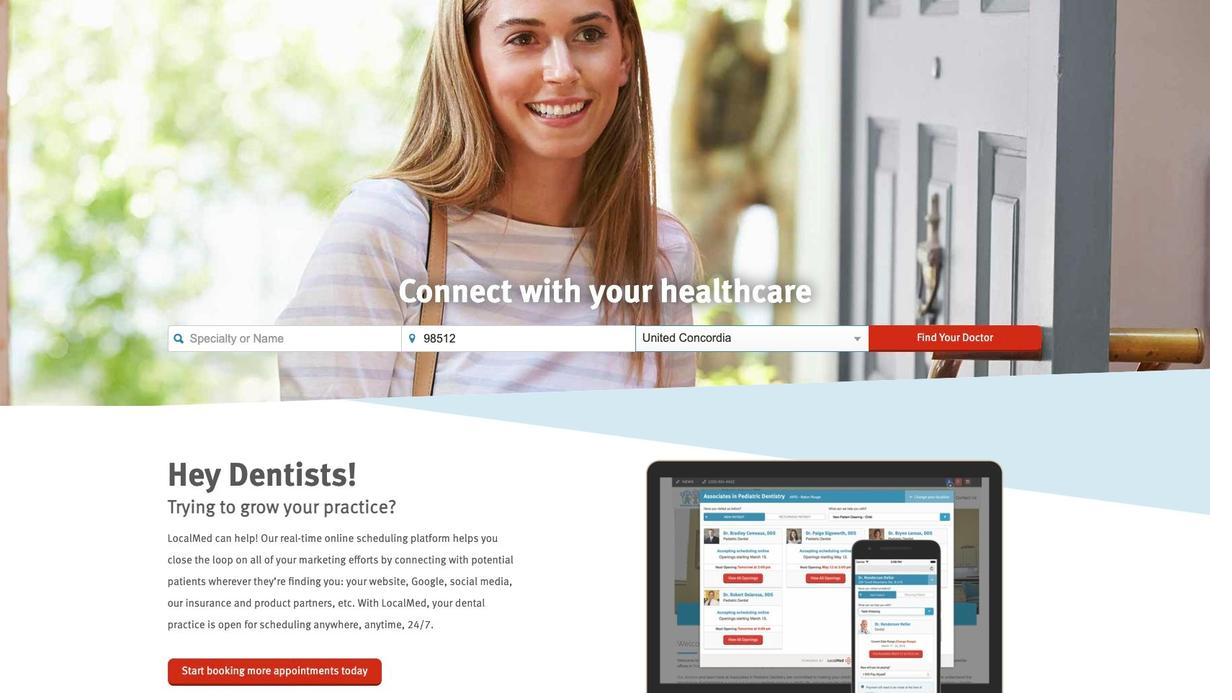 Task type: describe. For each thing, give the bounding box(es) containing it.
Select an insurance… text field
[[635, 325, 869, 352]]

open menu image
[[852, 334, 863, 345]]



Task type: vqa. For each thing, say whether or not it's contained in the screenshot.
CLOSE MENU icon
no



Task type: locate. For each thing, give the bounding box(es) containing it.
Address, Zip, or City text field
[[401, 325, 635, 352]]

schedule icon image
[[605, 461, 1043, 694]]

Specialty or Name text field
[[168, 325, 401, 352]]

None text field
[[168, 325, 401, 352]]



